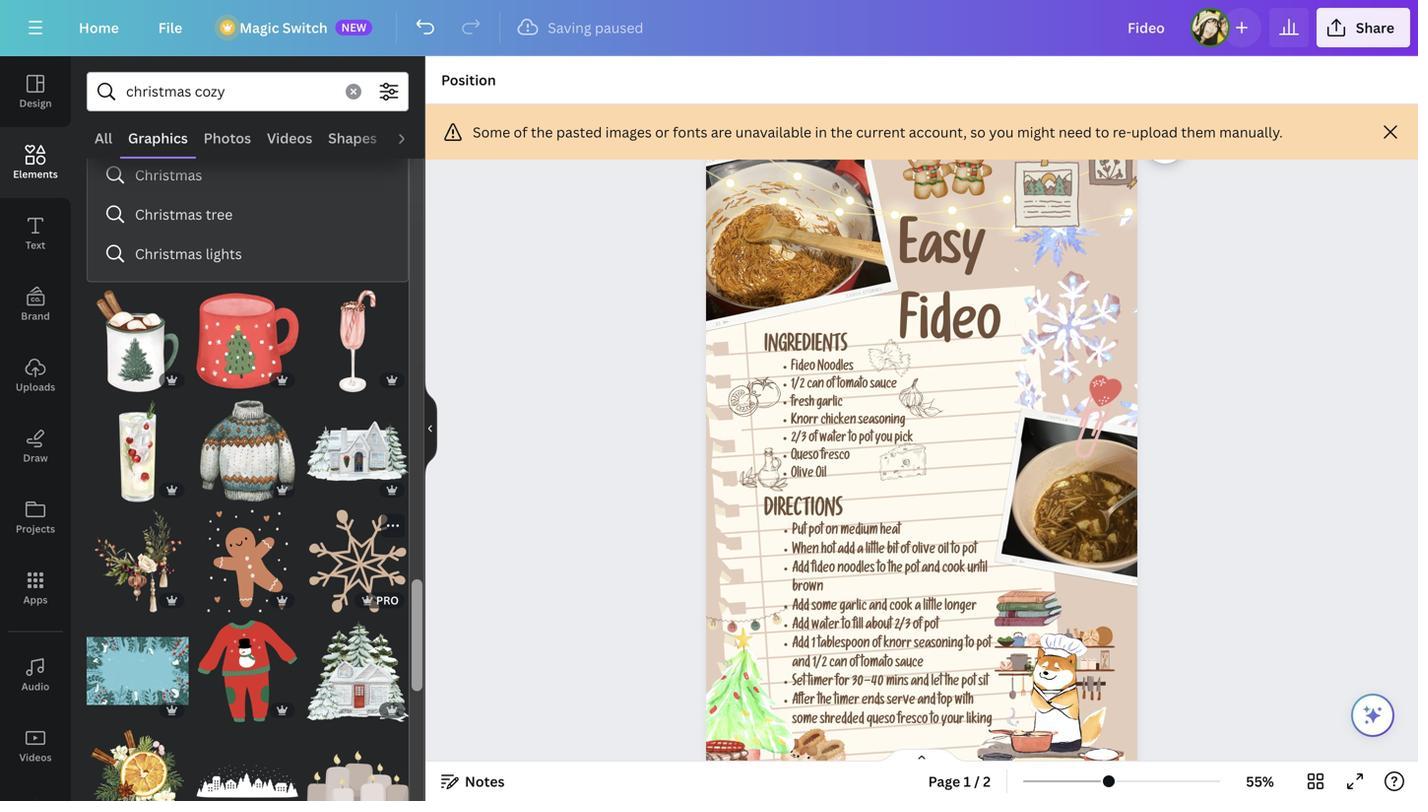 Task type: vqa. For each thing, say whether or not it's contained in the screenshot.
showcase
no



Task type: describe. For each thing, give the bounding box(es) containing it.
and left top
[[918, 695, 936, 709]]

1 vertical spatial a
[[915, 601, 921, 615]]

christmas button
[[96, 155, 400, 194]]

pot left on
[[809, 525, 824, 539]]

saving
[[548, 18, 592, 37]]

vintage warm cozy sweater image
[[197, 400, 299, 502]]

new
[[342, 20, 367, 34]]

text
[[26, 238, 45, 252]]

fresh
[[791, 397, 815, 411]]

re-
[[1113, 123, 1132, 141]]

notes button
[[434, 766, 513, 797]]

Search elements search field
[[126, 73, 334, 110]]

oil
[[816, 468, 827, 482]]

christmas tree
[[135, 205, 233, 223]]

knorr
[[791, 415, 819, 428]]

page 1 / 2 button
[[921, 766, 999, 797]]

3 add from the top
[[793, 619, 810, 633]]

fresco inside fideo noodles 1/2 can of tomato sauce fresh garlic knorr chicken seasoning 2/3 of water to pot you pick queso fresco olive oil
[[821, 451, 850, 464]]

1 inside button
[[964, 772, 971, 791]]

set
[[793, 676, 806, 690]]

christmas bouquet with dried orange. image
[[87, 730, 189, 801]]

on
[[826, 525, 838, 539]]

need
[[1059, 123, 1092, 141]]

in
[[815, 123, 828, 141]]

pot left 'sit'
[[962, 676, 977, 690]]

of down about
[[873, 638, 882, 652]]

add
[[838, 544, 855, 558]]

1 horizontal spatial timer
[[835, 695, 860, 709]]

projects
[[16, 522, 55, 536]]

projects button
[[0, 482, 71, 553]]

the down bit
[[889, 563, 903, 577]]

0 horizontal spatial timer
[[808, 676, 834, 690]]

design button
[[0, 56, 71, 127]]

fideo noodles 1/2 can of tomato sauce fresh garlic knorr chicken seasoning 2/3 of water to pot you pick queso fresco olive oil
[[791, 362, 914, 482]]

current
[[856, 123, 906, 141]]

0 vertical spatial audio
[[393, 129, 432, 147]]

1 vertical spatial cook
[[890, 601, 913, 615]]

saving paused
[[548, 18, 644, 37]]

christmas for christmas
[[135, 165, 202, 184]]

hot
[[822, 544, 836, 558]]

0 vertical spatial some
[[812, 601, 838, 615]]

home link
[[63, 8, 135, 47]]

unavailable
[[736, 123, 812, 141]]

when
[[793, 544, 819, 558]]

pot up until
[[963, 544, 977, 558]]

notes
[[465, 772, 505, 791]]

ingredients
[[764, 337, 848, 359]]

christmas mug image
[[197, 290, 299, 392]]

christmas tree button
[[96, 194, 400, 234]]

1/2 inside put pot on medium heat when hot add a little bit of olive oil to pot add fideo noodles to the pot and cook until brown add some garlic and cook a little longer add water to fill about 2/3 of pot add 1 tablespoon of knorr seasoning to pot and 1/2 can of tomato sauce set timer for 30-40 mins and let the pot sit after the timer ends serve and top with some shredded queso fresco to your liking
[[813, 657, 827, 671]]

0 vertical spatial audio button
[[385, 119, 440, 157]]

sauce inside put pot on medium heat when hot add a little bit of olive oil to pot add fideo noodles to the pot and cook until brown add some garlic and cook a little longer add water to fill about 2/3 of pot add 1 tablespoon of knorr seasoning to pot and 1/2 can of tomato sauce set timer for 30-40 mins and let the pot sit after the timer ends serve and top with some shredded queso fresco to your liking
[[896, 657, 924, 671]]

of right about
[[913, 619, 922, 633]]

tomato inside fideo noodles 1/2 can of tomato sauce fresh garlic knorr chicken seasoning 2/3 of water to pot you pick queso fresco olive oil
[[838, 379, 868, 393]]

watercolor cozy  winter house image for vintage warm cozy sweater image
[[307, 400, 409, 502]]

brand button
[[0, 269, 71, 340]]

after
[[793, 695, 815, 709]]

0 vertical spatial you
[[990, 123, 1014, 141]]

apps button
[[0, 553, 71, 624]]

about
[[866, 619, 892, 633]]

1 vertical spatial little
[[924, 601, 943, 615]]

to left 'your'
[[931, 714, 939, 728]]

mins
[[886, 676, 909, 690]]

file button
[[143, 8, 198, 47]]

directions
[[764, 501, 843, 523]]

0 horizontal spatial a
[[858, 544, 864, 558]]

queso
[[791, 451, 819, 464]]

christmas cozy pajamas snowman handdrawn illustration image
[[197, 620, 299, 722]]

with
[[955, 695, 974, 709]]

them
[[1182, 123, 1217, 141]]

position button
[[434, 64, 504, 96]]

you inside fideo noodles 1/2 can of tomato sauce fresh garlic knorr chicken seasoning 2/3 of water to pot you pick queso fresco olive oil
[[876, 433, 893, 446]]

text button
[[0, 198, 71, 269]]

to inside fideo noodles 1/2 can of tomato sauce fresh garlic knorr chicken seasoning 2/3 of water to pot you pick queso fresco olive oil
[[849, 433, 857, 446]]

liking
[[967, 714, 993, 728]]

winter christmas background image
[[87, 620, 189, 722]]

pro
[[376, 592, 399, 607]]

bit
[[887, 544, 899, 558]]

all
[[95, 129, 112, 147]]

2
[[984, 772, 991, 791]]

cup of hot chocolate with cinnamon sticks image
[[87, 290, 189, 392]]

top
[[938, 695, 953, 709]]

list containing christmas
[[96, 155, 400, 273]]

can inside fideo noodles 1/2 can of tomato sauce fresh garlic knorr chicken seasoning 2/3 of water to pot you pick queso fresco olive oil
[[807, 379, 824, 393]]

pick
[[895, 433, 914, 446]]

tablespoon
[[818, 638, 870, 652]]

some
[[473, 123, 511, 141]]

elements button
[[0, 127, 71, 198]]

garlic inside fideo noodles 1/2 can of tomato sauce fresh garlic knorr chicken seasoning 2/3 of water to pot you pick queso fresco olive oil
[[817, 397, 843, 411]]

/
[[975, 772, 980, 791]]

and up about
[[869, 601, 888, 615]]

easy
[[899, 226, 986, 283]]

christmas for christmas lights
[[135, 244, 202, 263]]

fill
[[853, 619, 864, 633]]

fresco inside put pot on medium heat when hot add a little bit of olive oil to pot add fideo noodles to the pot and cook until brown add some garlic and cook a little longer add water to fill about 2/3 of pot add 1 tablespoon of knorr seasoning to pot and 1/2 can of tomato sauce set timer for 30-40 mins and let the pot sit after the timer ends serve and top with some shredded queso fresco to your liking
[[898, 714, 928, 728]]

of right bit
[[901, 544, 910, 558]]

longer
[[945, 601, 977, 615]]

draw
[[23, 451, 48, 465]]

the right in
[[831, 123, 853, 141]]

4 add from the top
[[793, 638, 810, 652]]

uploads
[[16, 380, 55, 394]]

to right oil
[[952, 544, 960, 558]]

heat
[[881, 525, 901, 539]]

2/3 inside put pot on medium heat when hot add a little bit of olive oil to pot add fideo noodles to the pot and cook until brown add some garlic and cook a little longer add water to fill about 2/3 of pot add 1 tablespoon of knorr seasoning to pot and 1/2 can of tomato sauce set timer for 30-40 mins and let the pot sit after the timer ends serve and top with some shredded queso fresco to your liking
[[895, 619, 911, 633]]

olive
[[912, 544, 936, 558]]

watercolor cozy  winter house image for christmas cozy pajamas snowman handdrawn illustration image
[[307, 620, 409, 722]]

position
[[441, 70, 496, 89]]

40
[[872, 676, 884, 690]]

water inside fideo noodles 1/2 can of tomato sauce fresh garlic knorr chicken seasoning 2/3 of water to pot you pick queso fresco olive oil
[[820, 433, 847, 446]]

brand
[[21, 309, 50, 323]]

0 horizontal spatial little
[[866, 544, 885, 558]]

knorr
[[884, 638, 912, 652]]

lights
[[206, 244, 242, 263]]

seasoning inside fideo noodles 1/2 can of tomato sauce fresh garlic knorr chicken seasoning 2/3 of water to pot you pick queso fresco olive oil
[[859, 415, 906, 428]]

pot down olive
[[905, 563, 920, 577]]

garlic inside put pot on medium heat when hot add a little bit of olive oil to pot add fideo noodles to the pot and cook until brown add some garlic and cook a little longer add water to fill about 2/3 of pot add 1 tablespoon of knorr seasoning to pot and 1/2 can of tomato sauce set timer for 30-40 mins and let the pot sit after the timer ends serve and top with some shredded queso fresco to your liking
[[840, 601, 867, 615]]

of right 'some'
[[514, 123, 528, 141]]

chicken
[[821, 415, 857, 428]]

Design title text field
[[1112, 8, 1183, 47]]

the right let
[[945, 676, 960, 690]]

switch
[[283, 18, 328, 37]]

brown
[[793, 582, 824, 596]]

watercolor cranberry jingle cocktail image
[[87, 400, 189, 502]]

pasted
[[557, 123, 602, 141]]

pro group
[[307, 510, 409, 612]]

share
[[1357, 18, 1395, 37]]



Task type: locate. For each thing, give the bounding box(es) containing it.
to left re-
[[1096, 123, 1110, 141]]

1 add from the top
[[793, 563, 810, 577]]

pot inside fideo noodles 1/2 can of tomato sauce fresh garlic knorr chicken seasoning 2/3 of water to pot you pick queso fresco olive oil
[[860, 433, 873, 446]]

audio down apps
[[21, 680, 50, 693]]

1 horizontal spatial little
[[924, 601, 943, 615]]

1/2
[[791, 379, 805, 393], [813, 657, 827, 671]]

fideo inside fideo noodles 1/2 can of tomato sauce fresh garlic knorr chicken seasoning 2/3 of water to pot you pick queso fresco olive oil
[[791, 362, 816, 375]]

watercolor peppermint mimosa image
[[307, 290, 409, 392]]

0 vertical spatial fideo
[[899, 302, 1002, 359]]

for
[[836, 676, 850, 690]]

0 horizontal spatial videos
[[19, 751, 52, 764]]

fresco down serve
[[898, 714, 928, 728]]

list
[[96, 155, 400, 273]]

1 horizontal spatial 1
[[964, 772, 971, 791]]

1 vertical spatial tomato
[[861, 657, 893, 671]]

0 horizontal spatial can
[[807, 379, 824, 393]]

some of the pasted images or fonts are unavailable in the current account, so you might need to re-upload them manually.
[[473, 123, 1284, 141]]

1 vertical spatial seasoning
[[914, 638, 964, 652]]

timer right set at the bottom right of page
[[808, 676, 834, 690]]

design
[[19, 97, 52, 110]]

share button
[[1317, 8, 1411, 47]]

pot
[[860, 433, 873, 446], [809, 525, 824, 539], [963, 544, 977, 558], [905, 563, 920, 577], [925, 619, 939, 633], [977, 638, 992, 652], [962, 676, 977, 690]]

watercolor cozy  winter house image left hide image
[[307, 400, 409, 502]]

1 vertical spatial 2/3
[[895, 619, 911, 633]]

can up fresh
[[807, 379, 824, 393]]

1 left /
[[964, 772, 971, 791]]

audio button
[[385, 119, 440, 157], [0, 639, 71, 710]]

1 vertical spatial water
[[812, 619, 840, 633]]

to right noodles
[[877, 563, 886, 577]]

fideo for fideo
[[899, 302, 1002, 359]]

canva assistant image
[[1362, 704, 1385, 727]]

graphics
[[128, 129, 188, 147]]

0 vertical spatial can
[[807, 379, 824, 393]]

christmas lights button
[[96, 234, 400, 273]]

1 vertical spatial fideo
[[791, 362, 816, 375]]

1 vertical spatial audio
[[21, 680, 50, 693]]

2 watercolor cozy  winter house image from the top
[[307, 620, 409, 722]]

oil
[[938, 544, 949, 558]]

fideo down ingredients
[[791, 362, 816, 375]]

audio inside side panel tab list
[[21, 680, 50, 693]]

so
[[971, 123, 986, 141]]

garlic up chicken
[[817, 397, 843, 411]]

1/2 up fresh
[[791, 379, 805, 393]]

0 vertical spatial garlic
[[817, 397, 843, 411]]

watercolor cozy  winter house image down pro
[[307, 620, 409, 722]]

christmas lights
[[135, 244, 242, 263]]

until
[[968, 563, 988, 577]]

water up the tablespoon
[[812, 619, 840, 633]]

fideo down easy
[[899, 302, 1002, 359]]

0 horizontal spatial cook
[[890, 601, 913, 615]]

can up for on the right
[[830, 657, 848, 671]]

0 vertical spatial cook
[[943, 563, 966, 577]]

audio button down apps
[[0, 639, 71, 710]]

0 vertical spatial videos button
[[259, 119, 320, 157]]

watercolor cozy  winter house image
[[307, 400, 409, 502], [307, 620, 409, 722]]

0 horizontal spatial audio button
[[0, 639, 71, 710]]

1 horizontal spatial 1/2
[[813, 657, 827, 671]]

1 left the tablespoon
[[812, 638, 816, 652]]

let
[[932, 676, 943, 690]]

0 horizontal spatial videos button
[[0, 710, 71, 781]]

sauce down knorr
[[896, 657, 924, 671]]

pot right about
[[925, 619, 939, 633]]

0 vertical spatial seasoning
[[859, 415, 906, 428]]

0 vertical spatial sauce
[[871, 379, 897, 393]]

farfalle pasta illustration image
[[868, 339, 911, 377]]

2/3
[[791, 433, 807, 446], [895, 619, 911, 633]]

videos button
[[259, 119, 320, 157], [0, 710, 71, 781]]

1 horizontal spatial a
[[915, 601, 921, 615]]

file
[[158, 18, 182, 37]]

55% button
[[1229, 766, 1293, 797]]

and down olive
[[922, 563, 940, 577]]

1 horizontal spatial cook
[[943, 563, 966, 577]]

fideo
[[899, 302, 1002, 359], [791, 362, 816, 375]]

0 vertical spatial watercolor cozy  winter house image
[[307, 400, 409, 502]]

tomato down noodles
[[838, 379, 868, 393]]

you right so
[[990, 123, 1014, 141]]

0 horizontal spatial fideo
[[791, 362, 816, 375]]

little left bit
[[866, 544, 885, 558]]

of up 30-
[[850, 657, 859, 671]]

shapes button
[[320, 119, 385, 157]]

1 vertical spatial 1
[[964, 772, 971, 791]]

christmas up the christmas lights
[[135, 205, 202, 223]]

a right add
[[858, 544, 864, 558]]

0 horizontal spatial audio
[[21, 680, 50, 693]]

might
[[1018, 123, 1056, 141]]

to down longer
[[966, 638, 975, 652]]

audio button right shapes
[[385, 119, 440, 157]]

1 vertical spatial can
[[830, 657, 848, 671]]

you left pick
[[876, 433, 893, 446]]

1 vertical spatial videos button
[[0, 710, 71, 781]]

2 add from the top
[[793, 601, 810, 615]]

1 watercolor cozy  winter house image from the top
[[307, 400, 409, 502]]

1 vertical spatial watercolor cozy  winter house image
[[307, 620, 409, 722]]

magic switch
[[240, 18, 328, 37]]

1 horizontal spatial videos button
[[259, 119, 320, 157]]

0 horizontal spatial seasoning
[[859, 415, 906, 428]]

show pages image
[[875, 748, 970, 764]]

1 horizontal spatial audio
[[393, 129, 432, 147]]

1 vertical spatial garlic
[[840, 601, 867, 615]]

1 vertical spatial timer
[[835, 695, 860, 709]]

fresco
[[821, 451, 850, 464], [898, 714, 928, 728]]

1 horizontal spatial you
[[990, 123, 1014, 141]]

1 vertical spatial sauce
[[896, 657, 924, 671]]

tree
[[206, 205, 233, 223]]

pot up 'sit'
[[977, 638, 992, 652]]

to left fill
[[842, 619, 851, 633]]

to down chicken
[[849, 433, 857, 446]]

saving paused status
[[509, 16, 654, 39]]

of down noodles
[[827, 379, 835, 393]]

0 vertical spatial timer
[[808, 676, 834, 690]]

0 horizontal spatial 2/3
[[791, 433, 807, 446]]

1 vertical spatial you
[[876, 433, 893, 446]]

0 vertical spatial a
[[858, 544, 864, 558]]

watercolor  christmas arrangement image
[[87, 510, 189, 612]]

1 horizontal spatial audio button
[[385, 119, 440, 157]]

2 christmas from the top
[[135, 205, 202, 223]]

of up queso
[[809, 433, 818, 446]]

1 horizontal spatial fideo
[[899, 302, 1002, 359]]

cook down oil
[[943, 563, 966, 577]]

the left pasted
[[531, 123, 553, 141]]

water down chicken
[[820, 433, 847, 446]]

garlic up fill
[[840, 601, 867, 615]]

fonts
[[673, 123, 708, 141]]

seasoning inside put pot on medium heat when hot add a little bit of olive oil to pot add fideo noodles to the pot and cook until brown add some garlic and cook a little longer add water to fill about 2/3 of pot add 1 tablespoon of knorr seasoning to pot and 1/2 can of tomato sauce set timer for 30-40 mins and let the pot sit after the timer ends serve and top with some shredded queso fresco to your liking
[[914, 638, 964, 652]]

sauce inside fideo noodles 1/2 can of tomato sauce fresh garlic knorr chicken seasoning 2/3 of water to pot you pick queso fresco olive oil
[[871, 379, 897, 393]]

a left longer
[[915, 601, 921, 615]]

0 vertical spatial little
[[866, 544, 885, 558]]

all button
[[87, 119, 120, 157]]

and
[[922, 563, 940, 577], [869, 601, 888, 615], [793, 657, 811, 671], [911, 676, 929, 690], [918, 695, 936, 709]]

photos button
[[196, 119, 259, 157]]

serve
[[887, 695, 916, 709]]

the right the after
[[818, 695, 832, 709]]

1 vertical spatial christmas
[[135, 205, 202, 223]]

put
[[793, 525, 807, 539]]

snowflake image
[[307, 510, 409, 612]]

0 vertical spatial 2/3
[[791, 433, 807, 446]]

2 vertical spatial christmas
[[135, 244, 202, 263]]

0 vertical spatial christmas
[[135, 165, 202, 184]]

1/2 inside fideo noodles 1/2 can of tomato sauce fresh garlic knorr chicken seasoning 2/3 of water to pot you pick queso fresco olive oil
[[791, 379, 805, 393]]

fideo for fideo noodles 1/2 can of tomato sauce fresh garlic knorr chicken seasoning 2/3 of water to pot you pick queso fresco olive oil
[[791, 362, 816, 375]]

your
[[942, 714, 965, 728]]

1 horizontal spatial 2/3
[[895, 619, 911, 633]]

side panel tab list
[[0, 56, 71, 801]]

graphics button
[[120, 119, 196, 157]]

elements
[[13, 168, 58, 181]]

images
[[606, 123, 652, 141]]

0 vertical spatial tomato
[[838, 379, 868, 393]]

0 horizontal spatial fresco
[[821, 451, 850, 464]]

1 horizontal spatial seasoning
[[914, 638, 964, 652]]

photos
[[204, 129, 251, 147]]

some down the after
[[793, 714, 818, 728]]

sauce down farfalle pasta illustration icon
[[871, 379, 897, 393]]

cute  christmas image
[[197, 510, 299, 612]]

cook up about
[[890, 601, 913, 615]]

1 horizontal spatial videos
[[267, 129, 313, 147]]

0 vertical spatial fresco
[[821, 451, 850, 464]]

christmas down christmas tree
[[135, 244, 202, 263]]

main menu bar
[[0, 0, 1419, 56]]

seasoning up pick
[[859, 415, 906, 428]]

hide image
[[425, 381, 437, 476]]

2/3 inside fideo noodles 1/2 can of tomato sauce fresh garlic knorr chicken seasoning 2/3 of water to pot you pick queso fresco olive oil
[[791, 433, 807, 446]]

draw button
[[0, 411, 71, 482]]

paused
[[595, 18, 644, 37]]

olive oil hand drawn image
[[741, 448, 788, 491]]

1 christmas from the top
[[135, 165, 202, 184]]

christmas down graphics button
[[135, 165, 202, 184]]

0 horizontal spatial you
[[876, 433, 893, 446]]

tomato inside put pot on medium heat when hot add a little bit of olive oil to pot add fideo noodles to the pot and cook until brown add some garlic and cook a little longer add water to fill about 2/3 of pot add 1 tablespoon of knorr seasoning to pot and 1/2 can of tomato sauce set timer for 30-40 mins and let the pot sit after the timer ends serve and top with some shredded queso fresco to your liking
[[861, 657, 893, 671]]

timer down for on the right
[[835, 695, 860, 709]]

30-
[[852, 676, 872, 690]]

or
[[655, 123, 670, 141]]

christmas inside christmas lights button
[[135, 244, 202, 263]]

1 vertical spatial fresco
[[898, 714, 928, 728]]

group
[[87, 278, 189, 392], [197, 278, 299, 392], [307, 278, 409, 392], [87, 388, 189, 502], [197, 388, 299, 502], [307, 388, 409, 502], [87, 498, 189, 612], [197, 498, 299, 612], [87, 608, 189, 722], [197, 608, 299, 722], [307, 608, 409, 722], [87, 718, 189, 801], [197, 718, 299, 801], [307, 718, 409, 801]]

audio right shapes button
[[393, 129, 432, 147]]

can inside put pot on medium heat when hot add a little bit of olive oil to pot add fideo noodles to the pot and cook until brown add some garlic and cook a little longer add water to fill about 2/3 of pot add 1 tablespoon of knorr seasoning to pot and 1/2 can of tomato sauce set timer for 30-40 mins and let the pot sit after the timer ends serve and top with some shredded queso fresco to your liking
[[830, 657, 848, 671]]

seasoning
[[859, 415, 906, 428], [914, 638, 964, 652]]

queso
[[867, 714, 896, 728]]

audio
[[393, 129, 432, 147], [21, 680, 50, 693]]

tomato
[[838, 379, 868, 393], [861, 657, 893, 671]]

noodles
[[838, 563, 875, 577]]

ends
[[862, 695, 885, 709]]

2/3 up knorr
[[895, 619, 911, 633]]

some down 'brown'
[[812, 601, 838, 615]]

can
[[807, 379, 824, 393], [830, 657, 848, 671]]

to
[[1096, 123, 1110, 141], [849, 433, 857, 446], [952, 544, 960, 558], [877, 563, 886, 577], [842, 619, 851, 633], [966, 638, 975, 652], [931, 714, 939, 728]]

1
[[812, 638, 816, 652], [964, 772, 971, 791]]

christmas
[[135, 165, 202, 184], [135, 205, 202, 223], [135, 244, 202, 263]]

and left let
[[911, 676, 929, 690]]

fideo
[[812, 563, 835, 577]]

0 vertical spatial 1
[[812, 638, 816, 652]]

medium
[[841, 525, 878, 539]]

0 vertical spatial videos
[[267, 129, 313, 147]]

page
[[929, 772, 961, 791]]

account,
[[909, 123, 967, 141]]

videos
[[267, 129, 313, 147], [19, 751, 52, 764]]

0 horizontal spatial 1
[[812, 638, 816, 652]]

little left longer
[[924, 601, 943, 615]]

1 vertical spatial some
[[793, 714, 818, 728]]

are
[[711, 123, 732, 141]]

0 vertical spatial 1/2
[[791, 379, 805, 393]]

fresco up oil
[[821, 451, 850, 464]]

noodles
[[818, 362, 854, 375]]

apps
[[23, 593, 48, 606]]

manually.
[[1220, 123, 1284, 141]]

3 christmas from the top
[[135, 244, 202, 263]]

water inside put pot on medium heat when hot add a little bit of olive oil to pot add fideo noodles to the pot and cook until brown add some garlic and cook a little longer add water to fill about 2/3 of pot add 1 tablespoon of knorr seasoning to pot and 1/2 can of tomato sauce set timer for 30-40 mins and let the pot sit after the timer ends serve and top with some shredded queso fresco to your liking
[[812, 619, 840, 633]]

candle image
[[307, 730, 409, 801]]

the
[[531, 123, 553, 141], [831, 123, 853, 141], [889, 563, 903, 577], [945, 676, 960, 690], [818, 695, 832, 709]]

videos inside side panel tab list
[[19, 751, 52, 764]]

1 inside put pot on medium heat when hot add a little bit of olive oil to pot add fideo noodles to the pot and cook until brown add some garlic and cook a little longer add water to fill about 2/3 of pot add 1 tablespoon of knorr seasoning to pot and 1/2 can of tomato sauce set timer for 30-40 mins and let the pot sit after the timer ends serve and top with some shredded queso fresco to your liking
[[812, 638, 816, 652]]

page 1 / 2
[[929, 772, 991, 791]]

add
[[793, 563, 810, 577], [793, 601, 810, 615], [793, 619, 810, 633], [793, 638, 810, 652]]

1/2 down the tablespoon
[[813, 657, 827, 671]]

1 horizontal spatial fresco
[[898, 714, 928, 728]]

christmas for christmas tree
[[135, 205, 202, 223]]

seasoning up let
[[914, 638, 964, 652]]

shredded
[[820, 714, 865, 728]]

1 horizontal spatial can
[[830, 657, 848, 671]]

0 horizontal spatial 1/2
[[791, 379, 805, 393]]

pot left pick
[[860, 433, 873, 446]]

tomato up '40'
[[861, 657, 893, 671]]

1 vertical spatial audio button
[[0, 639, 71, 710]]

water
[[820, 433, 847, 446], [812, 619, 840, 633]]

1 vertical spatial 1/2
[[813, 657, 827, 671]]

0 vertical spatial water
[[820, 433, 847, 446]]

uploads button
[[0, 340, 71, 411]]

garlic
[[817, 397, 843, 411], [840, 601, 867, 615]]

2/3 down knorr
[[791, 433, 807, 446]]

shapes
[[328, 129, 377, 147]]

and up set at the bottom right of page
[[793, 657, 811, 671]]

1 vertical spatial videos
[[19, 751, 52, 764]]



